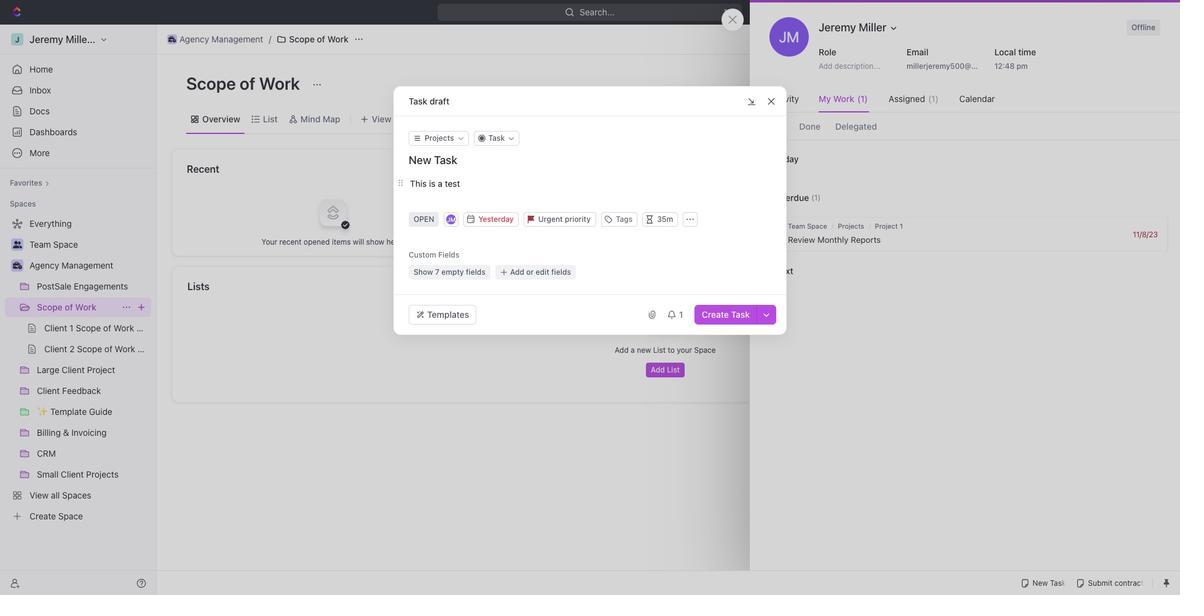 Task type: vqa. For each thing, say whether or not it's contained in the screenshot.
topmost Invoice Tracking link
no



Task type: locate. For each thing, give the bounding box(es) containing it.
mind map
[[300, 113, 340, 124]]

client
[[537, 203, 560, 213], [537, 223, 560, 233]]

fields right edit
[[551, 267, 571, 277]]

1 vertical spatial jm
[[447, 216, 456, 223]]

fields
[[438, 250, 459, 259]]

upgrade
[[902, 7, 937, 17]]

jm inside dropdown button
[[447, 216, 456, 223]]

1 vertical spatial task
[[489, 133, 505, 143]]

2 horizontal spatial /
[[869, 222, 871, 230]]

add inside add or edit fields button
[[510, 267, 524, 277]]

agency right business time image at left top
[[179, 34, 209, 44]]

0 horizontal spatial fields
[[466, 267, 486, 277]]

fields for add or edit fields
[[551, 267, 571, 277]]

1 vertical spatial agency management
[[30, 260, 113, 270]]

a left new
[[631, 345, 635, 355]]

0 vertical spatial task
[[409, 96, 427, 106]]

1 right projects
[[900, 222, 903, 230]]

to right 'here' at the top of page
[[1017, 208, 1025, 218]]

dashboards
[[30, 127, 77, 137]]

list left mind
[[263, 113, 278, 124]]

0 vertical spatial 🤝
[[519, 203, 529, 213]]

agency management link
[[164, 32, 266, 47], [30, 256, 149, 275]]

1 horizontal spatial agency management
[[179, 34, 263, 44]]

/
[[269, 34, 271, 44], [832, 222, 834, 230], [869, 222, 871, 230]]

mind
[[300, 113, 321, 124]]

1 vertical spatial 1
[[900, 222, 903, 230]]

to
[[1017, 208, 1025, 218], [668, 345, 675, 355]]

project inside 'team space / projects / project 1 review monthly reports'
[[875, 222, 898, 230]]

task inside dropdown button
[[489, 133, 505, 143]]

0 vertical spatial agency
[[179, 34, 209, 44]]

mind map link
[[298, 110, 340, 128]]

0 vertical spatial list
[[263, 113, 278, 124]]

tags button
[[601, 212, 638, 227]]

tags button
[[601, 212, 638, 227]]

email millerjeremy500@gmail.com
[[907, 47, 1008, 71]]

list right new
[[653, 345, 666, 355]]

1 vertical spatial a
[[631, 345, 635, 355]]

2 horizontal spatial list
[[667, 365, 680, 374]]

client for client 1 project b scope of work
[[537, 203, 560, 213]]

new
[[966, 7, 984, 17]]

add for add list
[[651, 365, 665, 374]]

lists button
[[187, 279, 1145, 294]]

list
[[263, 113, 278, 124], [653, 345, 666, 355], [667, 365, 680, 374]]

1 inside 1 button
[[679, 309, 683, 320]]

0 horizontal spatial management
[[61, 260, 113, 270]]

create
[[702, 309, 729, 320]]

search...
[[580, 7, 615, 17]]

upgrade link
[[885, 4, 943, 21]]

tree
[[5, 214, 151, 526]]

task for task draft
[[409, 96, 427, 106]]

show 7 empty fields
[[414, 267, 486, 277]]

assigned
[[889, 93, 925, 104]]

attach
[[1027, 208, 1050, 218]]

1 vertical spatial to
[[668, 345, 675, 355]]

review
[[788, 235, 815, 245]]

1 fields from the left
[[466, 267, 486, 277]]

1 vertical spatial agency
[[30, 260, 59, 270]]

task inside button
[[731, 309, 750, 320]]

0 horizontal spatial jm
[[447, 216, 456, 223]]

0 horizontal spatial agency management
[[30, 260, 113, 270]]

overview
[[202, 113, 240, 124]]

client up urgent
[[537, 203, 560, 213]]

to left your
[[668, 345, 675, 355]]

automations button
[[1088, 30, 1152, 49]]

task button
[[474, 131, 520, 146]]

1 horizontal spatial task
[[489, 133, 505, 143]]

agency
[[179, 34, 209, 44], [30, 260, 59, 270]]

0 vertical spatial agency management
[[179, 34, 263, 44]]

open button
[[409, 212, 439, 227]]

12:48
[[995, 61, 1015, 71]]

1 horizontal spatial fields
[[551, 267, 571, 277]]

tree containing agency management
[[5, 214, 151, 526]]

0 horizontal spatial 1
[[562, 203, 566, 213]]

lists
[[187, 281, 210, 292]]

0 vertical spatial management
[[211, 34, 263, 44]]

2 horizontal spatial 1
[[900, 222, 903, 230]]

0 vertical spatial agency management link
[[164, 32, 266, 47]]

client for client 2 project c scope of work
[[537, 223, 560, 233]]

0 horizontal spatial /
[[269, 34, 271, 44]]

custom
[[409, 250, 436, 259]]

task draft
[[409, 96, 450, 106]]

1 horizontal spatial space
[[807, 222, 827, 230]]

client left 2
[[537, 223, 560, 233]]

1 horizontal spatial to
[[1017, 208, 1025, 218]]

b
[[599, 203, 604, 213]]

1 vertical spatial scope of work link
[[37, 298, 117, 317]]

1 vertical spatial 🤝
[[519, 223, 529, 232]]

2 🤝 from the top
[[519, 223, 529, 232]]

7
[[435, 267, 439, 277]]

2 vertical spatial scope of work
[[37, 302, 96, 312]]

0 horizontal spatial agency
[[30, 260, 59, 270]]

add inside add list button
[[651, 365, 665, 374]]

drop
[[960, 208, 979, 218]]

list down add a new list to your space
[[667, 365, 680, 374]]

1 🤝 from the top
[[519, 203, 529, 213]]

Task Name text field
[[409, 153, 774, 168]]

management
[[211, 34, 263, 44], [61, 260, 113, 270]]

1 horizontal spatial /
[[832, 222, 834, 230]]

🤝 for client 1 project b scope of work
[[519, 203, 529, 213]]

2 client from the top
[[537, 223, 560, 233]]

custom fields
[[409, 250, 459, 259]]

sidebar navigation
[[0, 25, 157, 595]]

0 vertical spatial 1
[[562, 203, 566, 213]]

2 vertical spatial task
[[731, 309, 750, 320]]

review monthly reports link
[[785, 229, 1128, 250]]

add left or
[[510, 267, 524, 277]]

1 down lists button
[[679, 309, 683, 320]]

0 vertical spatial client
[[537, 203, 560, 213]]

agency management inside tree
[[30, 260, 113, 270]]

space right your
[[694, 345, 716, 355]]

1 horizontal spatial list
[[653, 345, 666, 355]]

my work
[[819, 93, 855, 104]]

0:02:22 button
[[1046, 5, 1106, 20]]

reports
[[851, 235, 881, 245]]

work
[[327, 34, 349, 44], [259, 73, 300, 93], [833, 93, 855, 104], [644, 203, 665, 213], [646, 223, 667, 233], [75, 302, 96, 312]]

agency management right business time image at left top
[[179, 34, 263, 44]]

a right is
[[438, 178, 443, 189]]

2 horizontal spatial task
[[731, 309, 750, 320]]

0 horizontal spatial a
[[438, 178, 443, 189]]

my
[[819, 93, 831, 104]]

1 vertical spatial management
[[61, 260, 113, 270]]

of
[[317, 34, 325, 44], [240, 73, 256, 93], [634, 203, 642, 213], [636, 223, 644, 233], [65, 302, 73, 312]]

priority
[[565, 214, 591, 224]]

show
[[366, 237, 384, 246]]

create task
[[702, 309, 750, 320]]

add down 'role' on the right
[[819, 61, 833, 71]]

1 horizontal spatial 1
[[679, 309, 683, 320]]

a
[[438, 178, 443, 189], [631, 345, 635, 355]]

1 horizontal spatial scope of work link
[[274, 32, 352, 47]]

fields right 'empty'
[[466, 267, 486, 277]]

urgent priority button
[[524, 212, 596, 227]]

🤝 for client 2 project c scope of work
[[519, 223, 529, 232]]

1
[[562, 203, 566, 213], [900, 222, 903, 230], [679, 309, 683, 320]]

business time image
[[13, 262, 22, 269]]

2 vertical spatial list
[[667, 365, 680, 374]]

agency inside tree
[[30, 260, 59, 270]]

empty
[[441, 267, 464, 277]]

here.
[[386, 237, 404, 246]]

add down add a new list to your space
[[651, 365, 665, 374]]

add for add a new list to your space
[[615, 345, 629, 355]]

1 horizontal spatial agency
[[179, 34, 209, 44]]

0 vertical spatial space
[[807, 222, 827, 230]]

project up reports
[[875, 222, 898, 230]]

1 vertical spatial client
[[537, 223, 560, 233]]

🤝
[[519, 203, 529, 213], [519, 223, 529, 232]]

space right team
[[807, 222, 827, 230]]

1 horizontal spatial jm
[[779, 28, 799, 45]]

project up priority
[[568, 203, 596, 213]]

0 vertical spatial a
[[438, 178, 443, 189]]

1 horizontal spatial a
[[631, 345, 635, 355]]

add list
[[651, 365, 680, 374]]

c
[[600, 223, 606, 233]]

0 horizontal spatial space
[[694, 345, 716, 355]]

scope of work link
[[274, 32, 352, 47], [37, 298, 117, 317]]

fields for show 7 empty fields
[[466, 267, 486, 277]]

scope inside sidebar navigation
[[37, 302, 62, 312]]

agency right business time icon at the left of the page
[[30, 260, 59, 270]]

2 fields from the left
[[551, 267, 571, 277]]

project right 2
[[569, 223, 598, 233]]

1 client from the top
[[537, 203, 560, 213]]

0 horizontal spatial task
[[409, 96, 427, 106]]

2 vertical spatial 1
[[679, 309, 683, 320]]

overdue tab panel
[[750, 140, 1180, 290]]

add left new
[[615, 345, 629, 355]]

scope
[[289, 34, 315, 44], [186, 73, 236, 93], [607, 203, 632, 213], [608, 223, 633, 233], [37, 302, 62, 312]]

agency management right business time icon at the left of the page
[[30, 260, 113, 270]]

drop files here to attach
[[960, 208, 1050, 218]]

1 vertical spatial space
[[694, 345, 716, 355]]

work inside sidebar navigation
[[75, 302, 96, 312]]

fields
[[466, 267, 486, 277], [551, 267, 571, 277]]

project 1 link
[[875, 222, 903, 230]]

1 up urgent priority
[[562, 203, 566, 213]]

0 horizontal spatial agency management link
[[30, 256, 149, 275]]

fields inside add or edit fields button
[[551, 267, 571, 277]]

management inside sidebar navigation
[[61, 260, 113, 270]]



Task type: describe. For each thing, give the bounding box(es) containing it.
0 vertical spatial scope of work
[[289, 34, 349, 44]]

tags
[[616, 215, 633, 224]]

opened
[[304, 237, 330, 246]]

add inside the role add description...
[[819, 61, 833, 71]]

1 button
[[662, 305, 690, 325]]

overview link
[[200, 110, 240, 128]]

favorites
[[10, 178, 42, 187]]

(1)
[[812, 193, 821, 202]]

this is a test
[[410, 178, 462, 189]]

millerjeremy500@gmail.com
[[907, 61, 1008, 71]]

overdue (1)
[[775, 192, 821, 203]]

1 inside 'team space / projects / project 1 review monthly reports'
[[900, 222, 903, 230]]

add description... button
[[814, 59, 895, 74]]

or
[[526, 267, 534, 277]]

docs link
[[5, 101, 151, 121]]

is
[[429, 178, 436, 189]]

no lists icon. image
[[641, 296, 690, 345]]

client 1 project b scope of work
[[537, 203, 665, 213]]

create task button
[[695, 305, 757, 325]]

dashboards link
[[5, 122, 151, 142]]

project for client 2 project c scope of work
[[569, 223, 598, 233]]

draft
[[430, 96, 450, 106]]

files
[[981, 208, 996, 218]]

0 horizontal spatial list
[[263, 113, 278, 124]]

0 vertical spatial scope of work link
[[274, 32, 352, 47]]

offline
[[1132, 23, 1156, 32]]

1 vertical spatial agency management link
[[30, 256, 149, 275]]

inbox
[[30, 85, 51, 95]]

task for task
[[489, 133, 505, 143]]

this
[[410, 178, 427, 189]]

no recent items image
[[308, 188, 357, 237]]

list link
[[261, 110, 278, 128]]

new
[[637, 345, 651, 355]]

1 vertical spatial scope of work
[[186, 73, 304, 93]]

of inside sidebar navigation
[[65, 302, 73, 312]]

show
[[414, 267, 433, 277]]

team space link
[[788, 222, 827, 230]]

projects link
[[838, 222, 864, 230]]

scope of work inside sidebar navigation
[[37, 302, 96, 312]]

here
[[998, 208, 1015, 218]]

urgent priority button
[[524, 212, 596, 227]]

1 horizontal spatial management
[[211, 34, 263, 44]]

local time 12:48 pm
[[995, 47, 1036, 71]]

jm button
[[445, 213, 458, 226]]

new button
[[948, 2, 991, 22]]

11/8/23
[[1133, 230, 1158, 239]]

add or edit fields button
[[495, 265, 576, 280]]

tree inside sidebar navigation
[[5, 214, 151, 526]]

test
[[445, 178, 460, 189]]

project for client 1 project b scope of work
[[568, 203, 596, 213]]

overdue
[[775, 192, 809, 203]]

0 vertical spatial to
[[1017, 208, 1025, 218]]

calendar
[[960, 93, 995, 104]]

team space / projects / project 1 review monthly reports
[[788, 222, 903, 245]]

0:02:22
[[1059, 7, 1087, 17]]

business time image
[[168, 36, 176, 42]]

monthly
[[818, 235, 849, 245]]

add a new list to your space
[[615, 345, 716, 355]]

home link
[[5, 60, 151, 79]]

favorites button
[[5, 176, 55, 191]]

time
[[1018, 47, 1036, 57]]

add for add or edit fields
[[510, 267, 524, 277]]

1 vertical spatial list
[[653, 345, 666, 355]]

home
[[30, 64, 53, 74]]

your recent opened items will show here.
[[262, 237, 404, 246]]

2
[[562, 223, 567, 233]]

spaces
[[10, 199, 36, 208]]

map
[[323, 113, 340, 124]]

activity
[[770, 93, 799, 104]]

edit
[[536, 267, 549, 277]]

recent
[[279, 237, 302, 246]]

projects
[[838, 222, 864, 230]]

0 horizontal spatial to
[[668, 345, 675, 355]]

pm
[[1017, 61, 1028, 71]]

your
[[677, 345, 692, 355]]

your
[[262, 237, 277, 246]]

role add description...
[[819, 47, 880, 71]]

docs
[[30, 106, 50, 116]]

0 horizontal spatial scope of work link
[[37, 298, 117, 317]]

team
[[788, 222, 805, 230]]

urgent priority
[[538, 214, 591, 224]]

1 horizontal spatial agency management link
[[164, 32, 266, 47]]

local
[[995, 47, 1016, 57]]

inbox link
[[5, 81, 151, 100]]

templates button
[[409, 305, 477, 325]]

urgent
[[538, 214, 563, 224]]

will
[[353, 237, 364, 246]]

space inside 'team space / projects / project 1 review monthly reports'
[[807, 222, 827, 230]]

client 2 project c scope of work
[[537, 223, 667, 233]]

email
[[907, 47, 929, 57]]

list inside button
[[667, 365, 680, 374]]

0 vertical spatial jm
[[779, 28, 799, 45]]

description...
[[835, 61, 880, 71]]

⌘k
[[724, 7, 737, 17]]

automations
[[1094, 34, 1146, 44]]

recent
[[187, 164, 219, 175]]

items
[[332, 237, 351, 246]]

1 button
[[662, 305, 690, 325]]



